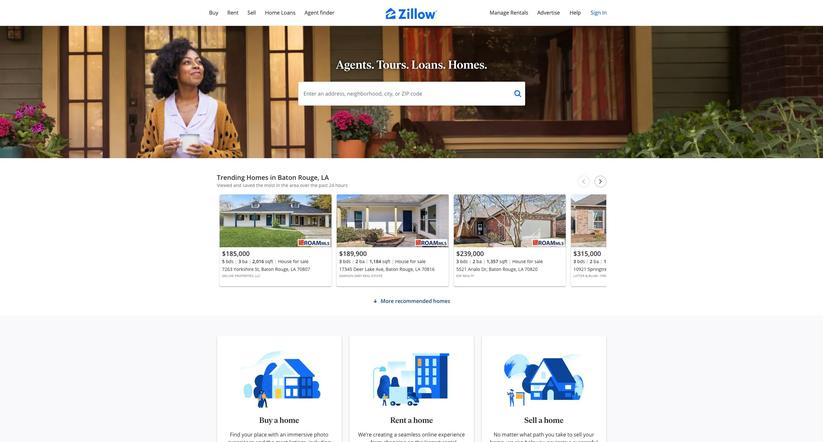Task type: describe. For each thing, give the bounding box(es) containing it.
sell_a_home image
[[489, 349, 598, 410]]

home recommendations carousel element
[[217, 174, 683, 292]]

zillow logo image
[[386, 8, 438, 19]]

7263 yorkshire st, baton rouge, la 70807 element
[[220, 195, 331, 287]]

5521 arialo dr, baton rouge, la 70820 image
[[454, 195, 566, 248]]

4 group from the left
[[571, 195, 683, 287]]

17345 deer lake ave, baton rouge, la 70816 element
[[337, 195, 449, 287]]

2 group from the left
[[337, 195, 449, 287]]

3 group from the left
[[454, 195, 566, 287]]

buy_a_home image
[[225, 349, 334, 410]]

17345 deer lake ave, baton rouge, la 70816 image
[[337, 195, 449, 248]]

10921 springtree ave, baton rouge, la 70810 element
[[571, 195, 683, 287]]



Task type: vqa. For each thing, say whether or not it's contained in the screenshot.
10921 SPRINGTREE AVE, BATON ROUGE, LA 70810 image
yes



Task type: locate. For each thing, give the bounding box(es) containing it.
main navigation
[[0, 0, 823, 26]]

5521 arialo dr, baton rouge, la 70820 element
[[454, 195, 566, 287]]

list
[[217, 192, 683, 292]]

rent_a_home image
[[357, 349, 466, 410]]

1 group from the left
[[220, 195, 331, 287]]

7263 yorkshire st, baton rouge, la 70807 image
[[220, 195, 331, 248]]

more recommended homes image
[[373, 299, 378, 304]]

group
[[220, 195, 331, 287], [337, 195, 449, 287], [454, 195, 566, 287], [571, 195, 683, 287]]

10921 springtree ave, baton rouge, la 70810 image
[[571, 195, 683, 248]]



